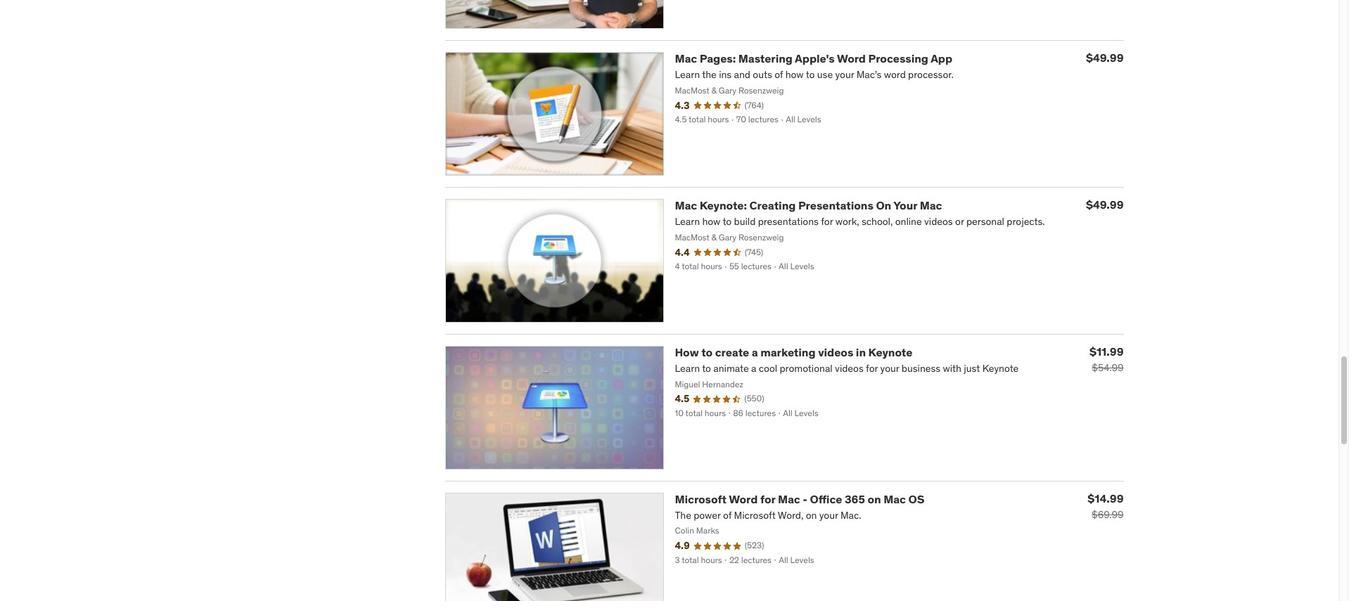 Task type: locate. For each thing, give the bounding box(es) containing it.
mac right 'on'
[[884, 492, 906, 506]]

os
[[909, 492, 925, 506]]

$54.99
[[1092, 361, 1124, 374]]

word right apple's
[[837, 51, 866, 66]]

mac left pages:
[[675, 51, 697, 66]]

mac left -
[[778, 492, 800, 506]]

mac
[[675, 51, 697, 66], [675, 198, 697, 212], [920, 198, 942, 212], [778, 492, 800, 506], [884, 492, 906, 506]]

0 vertical spatial word
[[837, 51, 866, 66]]

0 horizontal spatial word
[[729, 492, 758, 506]]

word left the for at the right bottom
[[729, 492, 758, 506]]

to
[[702, 345, 713, 359]]

mac keynote: creating presentations on your mac link
[[675, 198, 942, 212]]

365
[[845, 492, 865, 506]]

1 $49.99 from the top
[[1086, 51, 1124, 65]]

mac pages: mastering apple's word processing app link
[[675, 51, 953, 66]]

marketing
[[761, 345, 816, 359]]

a
[[752, 345, 758, 359]]

mac right your
[[920, 198, 942, 212]]

keynote
[[869, 345, 913, 359]]

1 vertical spatial $49.99
[[1086, 198, 1124, 212]]

on
[[876, 198, 892, 212]]

creating
[[750, 198, 796, 212]]

$49.99
[[1086, 51, 1124, 65], [1086, 198, 1124, 212]]

how
[[675, 345, 699, 359]]

pages:
[[700, 51, 736, 66]]

0 vertical spatial $49.99
[[1086, 51, 1124, 65]]

$14.99 $69.99
[[1088, 491, 1124, 521]]

microsoft word for mac - office 365 on mac os
[[675, 492, 925, 506]]

how to create a marketing videos in keynote link
[[675, 345, 913, 359]]

word
[[837, 51, 866, 66], [729, 492, 758, 506]]

videos
[[818, 345, 854, 359]]

mac keynote: creating presentations on your mac
[[675, 198, 942, 212]]

2 $49.99 from the top
[[1086, 198, 1124, 212]]

keynote:
[[700, 198, 747, 212]]

on
[[868, 492, 881, 506]]

1 horizontal spatial word
[[837, 51, 866, 66]]

apple's
[[795, 51, 835, 66]]



Task type: vqa. For each thing, say whether or not it's contained in the screenshot.
total
no



Task type: describe. For each thing, give the bounding box(es) containing it.
your
[[894, 198, 918, 212]]

office
[[810, 492, 842, 506]]

for
[[761, 492, 776, 506]]

$14.99
[[1088, 491, 1124, 506]]

microsoft
[[675, 492, 727, 506]]

$11.99 $54.99
[[1090, 345, 1124, 374]]

in
[[856, 345, 866, 359]]

create
[[715, 345, 749, 359]]

$69.99
[[1092, 508, 1124, 521]]

app
[[931, 51, 953, 66]]

$49.99 for mac pages: mastering apple's word processing app
[[1086, 51, 1124, 65]]

1 vertical spatial word
[[729, 492, 758, 506]]

presentations
[[799, 198, 874, 212]]

microsoft word for mac - office 365 on mac os link
[[675, 492, 925, 506]]

processing
[[869, 51, 929, 66]]

$11.99
[[1090, 345, 1124, 359]]

mac left keynote:
[[675, 198, 697, 212]]

mac pages: mastering apple's word processing app
[[675, 51, 953, 66]]

$49.99 for mac keynote: creating presentations on your mac
[[1086, 198, 1124, 212]]

how to create a marketing videos in keynote
[[675, 345, 913, 359]]

-
[[803, 492, 808, 506]]

mastering
[[739, 51, 793, 66]]



